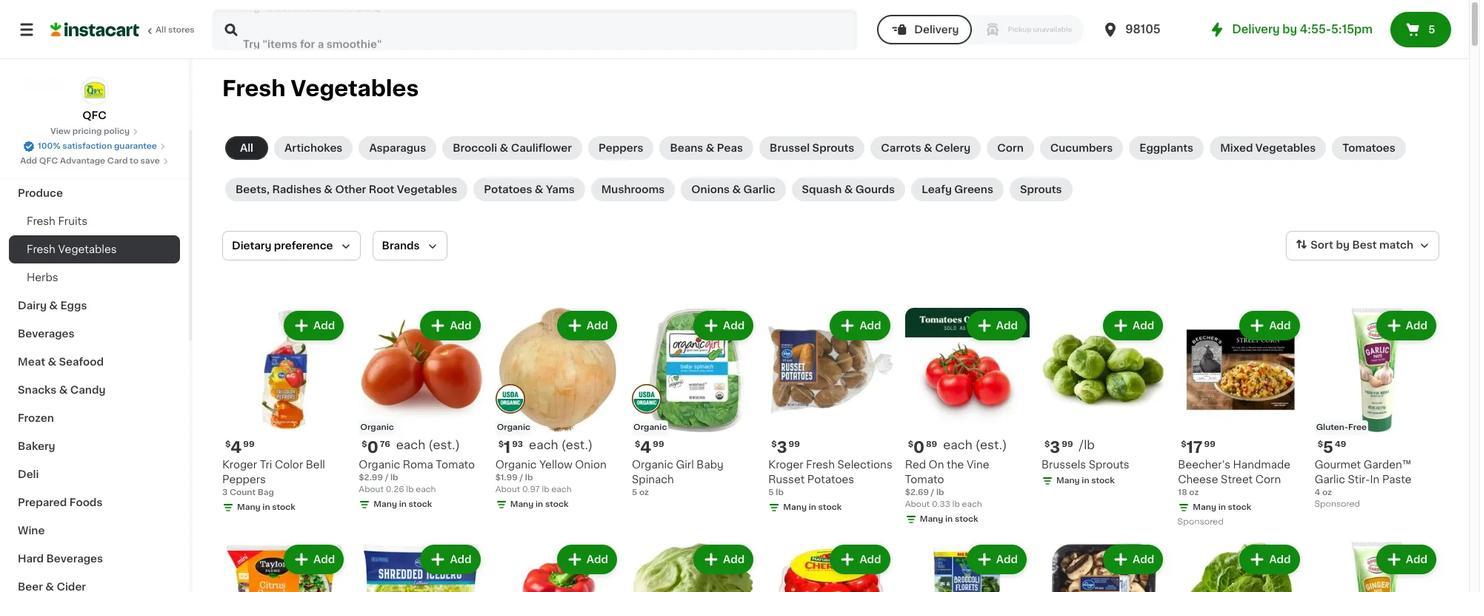 Task type: vqa. For each thing, say whether or not it's contained in the screenshot.
the top the Frozen Food
no



Task type: describe. For each thing, give the bounding box(es) containing it.
prepared foods
[[18, 498, 103, 508]]

many down count at the bottom left
[[237, 504, 261, 512]]

in down 0.97
[[536, 501, 543, 509]]

bakery link
[[9, 433, 180, 461]]

vegetables inside "beets, radishes & other root vegetables" link
[[397, 185, 457, 195]]

artichokes link
[[274, 136, 353, 160]]

qfc link
[[80, 77, 109, 123]]

qfc logo image
[[80, 77, 109, 105]]

sort
[[1311, 240, 1334, 251]]

oz inside organic girl baby spinach 5 oz
[[639, 489, 649, 497]]

many in stock down kroger fresh selections russet potatoes 5 lb
[[784, 504, 842, 512]]

4 99 from the left
[[1062, 441, 1073, 449]]

guarantee
[[114, 142, 157, 150]]

& for beans & peas
[[706, 143, 715, 153]]

onions
[[692, 185, 730, 195]]

organic roma tomato $2.99 / lb about 0.26 lb each
[[359, 460, 475, 495]]

all link
[[225, 136, 268, 160]]

& for potatoes & yams
[[535, 185, 544, 195]]

the
[[947, 460, 964, 471]]

dairy & eggs
[[18, 301, 87, 311]]

in
[[1370, 475, 1380, 486]]

yellow
[[540, 460, 573, 471]]

roma
[[403, 460, 433, 471]]

view
[[50, 127, 70, 136]]

brussels
[[1042, 460, 1086, 471]]

lb up 0.97
[[525, 475, 533, 483]]

in down the "bag"
[[263, 504, 270, 512]]

lb right 0.26
[[406, 486, 414, 495]]

gourmet garden™ garlic stir-in paste 4 oz
[[1315, 460, 1412, 497]]

lb right "0.33"
[[953, 501, 960, 509]]

lists link
[[9, 70, 180, 99]]

5 $ from the left
[[1045, 441, 1050, 449]]

many down 0.97
[[510, 501, 534, 509]]

fresh inside kroger fresh selections russet potatoes 5 lb
[[806, 460, 835, 471]]

each up yellow
[[529, 440, 558, 452]]

tomato inside red on the vine tomato $2.69 / lb about 0.33 lb each
[[905, 475, 944, 486]]

many in stock down 0.26
[[374, 501, 432, 509]]

delivery for delivery
[[915, 24, 959, 35]]

instacart logo image
[[50, 21, 139, 39]]

brussels sprouts
[[1042, 460, 1130, 471]]

hard beverages
[[18, 554, 103, 565]]

stores
[[168, 26, 195, 34]]

$ inside $ 17 99
[[1181, 441, 1187, 449]]

& for onions & garlic
[[732, 185, 741, 195]]

$ 4 99 for organic girl baby spinach
[[635, 440, 664, 456]]

sprouts for brussels sprouts
[[1089, 460, 1130, 471]]

cucumbers link
[[1040, 136, 1124, 160]]

4 $ from the left
[[772, 441, 777, 449]]

1 vertical spatial qfc
[[39, 157, 58, 165]]

delivery for delivery by 4:55-5:15pm
[[1232, 24, 1280, 35]]

add qfc advantage card to save link
[[20, 156, 169, 167]]

red
[[905, 460, 926, 471]]

kroger for 4
[[222, 460, 257, 471]]

tri
[[260, 460, 272, 471]]

service type group
[[878, 15, 1084, 44]]

frozen
[[18, 413, 54, 424]]

celery
[[935, 143, 971, 153]]

onion
[[575, 460, 607, 471]]

gourds
[[856, 185, 895, 195]]

gluten-free
[[1317, 424, 1367, 432]]

98105
[[1126, 24, 1161, 35]]

many in stock down the "bag"
[[237, 504, 296, 512]]

corn inside beecher's handmade cheese street corn 18 oz
[[1256, 475, 1281, 486]]

dietary
[[232, 241, 272, 251]]

snacks & candy
[[18, 385, 106, 396]]

candy
[[70, 385, 106, 396]]

100% satisfaction guarantee button
[[23, 138, 166, 153]]

$ inside $ 0 76
[[362, 441, 367, 449]]

prepared foods link
[[9, 489, 180, 517]]

49
[[1335, 441, 1347, 449]]

1
[[504, 440, 511, 456]]

snacks & candy link
[[9, 376, 180, 405]]

5 inside kroger fresh selections russet potatoes 5 lb
[[769, 489, 774, 497]]

item badge image for organic yellow onion
[[495, 385, 525, 414]]

to
[[130, 157, 138, 165]]

beecher's handmade cheese street corn 18 oz
[[1178, 460, 1291, 497]]

in down "0.33"
[[946, 516, 953, 524]]

/lb
[[1079, 440, 1095, 452]]

stock down kroger fresh selections russet potatoes 5 lb
[[819, 504, 842, 512]]

in down brussels sprouts
[[1082, 477, 1090, 486]]

radishes
[[272, 185, 322, 195]]

& for dairy & eggs
[[49, 301, 58, 311]]

asparagus link
[[359, 136, 437, 160]]

many in stock down "0.33"
[[920, 516, 979, 524]]

Best match Sort by field
[[1287, 231, 1440, 261]]

(est.) for 1
[[561, 440, 593, 452]]

0 vertical spatial beverages
[[18, 329, 75, 339]]

stock down the "bag"
[[272, 504, 296, 512]]

fresh down produce
[[27, 216, 56, 227]]

organic inside organic roma tomato $2.99 / lb about 0.26 lb each
[[359, 460, 400, 471]]

in down 0.26
[[399, 501, 407, 509]]

(est.) inside $ 0 89 each (est.)
[[976, 440, 1007, 452]]

produce
[[18, 188, 63, 199]]

greens
[[955, 185, 994, 195]]

pricing
[[72, 127, 102, 136]]

item badge image for organic girl baby spinach
[[632, 385, 662, 414]]

sort by
[[1311, 240, 1350, 251]]

$ inside $ 0 89 each (est.)
[[908, 441, 914, 449]]

brands button
[[372, 231, 447, 261]]

mixed vegetables link
[[1210, 136, 1327, 160]]

leafy greens
[[922, 185, 994, 195]]

& left other
[[324, 185, 333, 195]]

0 vertical spatial potatoes
[[484, 185, 532, 195]]

russet
[[769, 475, 805, 486]]

corn link
[[987, 136, 1034, 160]]

about for 0
[[359, 486, 384, 495]]

hard beverages link
[[9, 545, 180, 574]]

beverages link
[[9, 320, 180, 348]]

many down "brussels"
[[1057, 477, 1080, 486]]

$0.76 each (estimated) element
[[359, 439, 484, 458]]

cheese
[[1178, 475, 1219, 486]]

1 horizontal spatial 3
[[777, 440, 787, 456]]

buy it again
[[41, 50, 104, 60]]

peppers inside kroger tri color bell peppers 3 count bag
[[222, 475, 266, 486]]

lb inside kroger fresh selections russet potatoes 5 lb
[[776, 489, 784, 497]]

$1.99
[[495, 475, 518, 483]]

stock down brussels sprouts
[[1092, 477, 1115, 486]]

$0.89 each (estimated) element
[[905, 439, 1030, 458]]

meat
[[18, 357, 45, 368]]

stock down street
[[1228, 504, 1252, 512]]

deli link
[[9, 461, 180, 489]]

organic inside organic girl baby spinach 5 oz
[[632, 460, 674, 471]]

0 vertical spatial qfc
[[82, 110, 107, 121]]

fresh up herbs
[[27, 245, 56, 255]]

89
[[926, 441, 938, 449]]

sponsored badge image for 5
[[1315, 501, 1360, 509]]

girl
[[676, 460, 694, 471]]

tomatoes
[[1343, 143, 1396, 153]]

many in stock down 0.97
[[510, 501, 569, 509]]

oz inside gourmet garden™ garlic stir-in paste 4 oz
[[1323, 489, 1332, 497]]

free
[[1349, 424, 1367, 432]]

5 inside button
[[1429, 24, 1436, 35]]

seafood
[[59, 357, 104, 368]]

fresh up all link
[[222, 78, 286, 99]]

tomato inside organic roma tomato $2.99 / lb about 0.26 lb each
[[436, 460, 475, 471]]

best match
[[1353, 240, 1414, 251]]

beans & peas link
[[660, 136, 754, 160]]

dietary preference button
[[222, 231, 361, 261]]

each up roma
[[396, 440, 426, 452]]

/ for 1
[[520, 475, 523, 483]]

root
[[369, 185, 395, 195]]

vegetables up 'artichokes'
[[291, 78, 419, 99]]

broccoli
[[453, 143, 497, 153]]

squash
[[802, 185, 842, 195]]

kroger fresh selections russet potatoes 5 lb
[[769, 460, 893, 497]]

about for 1
[[495, 486, 520, 495]]

100%
[[38, 142, 60, 150]]

93
[[512, 441, 523, 449]]

product group containing 5
[[1315, 308, 1440, 513]]

meat & seafood link
[[9, 348, 180, 376]]

99 for kroger fresh selections russet potatoes
[[789, 441, 800, 449]]

spinach
[[632, 475, 674, 486]]



Task type: locate. For each thing, give the bounding box(es) containing it.
sprouts for brussel sprouts
[[813, 143, 855, 153]]

0 horizontal spatial corn
[[998, 143, 1024, 153]]

& left peas
[[706, 143, 715, 153]]

mushrooms link
[[591, 178, 675, 202]]

1 horizontal spatial item badge image
[[632, 385, 662, 414]]

2 $ 3 99 from the left
[[1045, 440, 1073, 456]]

many in stock down brussels sprouts
[[1057, 477, 1115, 486]]

sprouts down the $3.99 per pound element
[[1089, 460, 1130, 471]]

(est.) inside $1.93 each (estimated) element
[[561, 440, 593, 452]]

$ left 93 at the bottom
[[498, 441, 504, 449]]

$ up count at the bottom left
[[225, 441, 231, 449]]

2 horizontal spatial oz
[[1323, 489, 1332, 497]]

again
[[75, 50, 104, 60]]

about
[[359, 486, 384, 495], [495, 486, 520, 495], [905, 501, 930, 509]]

$ 4 99 up count at the bottom left
[[225, 440, 255, 456]]

7 $ from the left
[[498, 441, 504, 449]]

99 up kroger tri color bell peppers 3 count bag
[[243, 441, 255, 449]]

thanksgiving
[[18, 160, 89, 170]]

4 for kroger tri color bell peppers
[[231, 440, 242, 456]]

$ 0 76
[[362, 440, 390, 456]]

& for squash & gourds
[[845, 185, 853, 195]]

many down cheese
[[1193, 504, 1217, 512]]

$ 3 99 inside the $3.99 per pound element
[[1045, 440, 1073, 456]]

1 vertical spatial beverages
[[46, 554, 103, 565]]

/ up "0.33"
[[931, 489, 935, 497]]

& right meat
[[48, 357, 56, 368]]

all stores
[[156, 26, 195, 34]]

frozen link
[[9, 405, 180, 433]]

1 horizontal spatial tomato
[[905, 475, 944, 486]]

2 horizontal spatial sprouts
[[1089, 460, 1130, 471]]

99 for beecher's handmade cheese street corn
[[1205, 441, 1216, 449]]

4 down the gourmet
[[1315, 489, 1321, 497]]

1 horizontal spatial qfc
[[82, 110, 107, 121]]

add
[[20, 157, 37, 165], [314, 321, 335, 331], [450, 321, 472, 331], [587, 321, 608, 331], [723, 321, 745, 331], [860, 321, 882, 331], [997, 321, 1018, 331], [1133, 321, 1155, 331], [1270, 321, 1291, 331], [1406, 321, 1428, 331], [314, 555, 335, 566], [450, 555, 472, 566], [587, 555, 608, 566], [723, 555, 745, 566], [860, 555, 882, 566], [997, 555, 1018, 566], [1133, 555, 1155, 566], [1270, 555, 1291, 566], [1406, 555, 1428, 566]]

2 99 from the left
[[653, 441, 664, 449]]

0.97
[[522, 486, 540, 495]]

0 horizontal spatial $ 3 99
[[772, 440, 800, 456]]

carrots
[[881, 143, 922, 153]]

99 up russet
[[789, 441, 800, 449]]

add qfc advantage card to save
[[20, 157, 160, 165]]

vegetables right mixed
[[1256, 143, 1316, 153]]

1 horizontal spatial by
[[1336, 240, 1350, 251]]

8 $ from the left
[[908, 441, 914, 449]]

garlic right onions
[[744, 185, 776, 195]]

1 vertical spatial all
[[240, 143, 253, 153]]

vegetables right root
[[397, 185, 457, 195]]

sponsored badge image for 17
[[1178, 519, 1223, 527]]

potatoes down selections
[[808, 475, 854, 486]]

0 vertical spatial peppers
[[599, 143, 644, 153]]

each inside red on the vine tomato $2.69 / lb about 0.33 lb each
[[962, 501, 982, 509]]

card
[[107, 157, 128, 165]]

1 $ from the left
[[225, 441, 231, 449]]

many in stock down street
[[1193, 504, 1252, 512]]

many down "0.33"
[[920, 516, 944, 524]]

1 vertical spatial fresh vegetables
[[27, 245, 117, 255]]

1 horizontal spatial sponsored badge image
[[1315, 501, 1360, 509]]

& inside "link"
[[706, 143, 715, 153]]

0 horizontal spatial 3
[[222, 489, 228, 497]]

kroger
[[222, 460, 257, 471], [769, 460, 804, 471]]

stock down organic yellow onion $1.99 / lb about 0.97 lb each
[[545, 501, 569, 509]]

0 horizontal spatial sponsored badge image
[[1178, 519, 1223, 527]]

& left yams
[[535, 185, 544, 195]]

peppers up count at the bottom left
[[222, 475, 266, 486]]

$ 1 93
[[498, 440, 523, 456]]

qfc down 100%
[[39, 157, 58, 165]]

by for sort
[[1336, 240, 1350, 251]]

1 kroger from the left
[[222, 460, 257, 471]]

in down street
[[1219, 504, 1226, 512]]

1 vertical spatial tomato
[[905, 475, 944, 486]]

0 horizontal spatial each (est.)
[[396, 440, 460, 452]]

delivery
[[1232, 24, 1280, 35], [915, 24, 959, 35]]

garlic down the gourmet
[[1315, 475, 1346, 486]]

vegetables inside the fresh vegetables link
[[58, 245, 117, 255]]

artichokes
[[285, 143, 343, 153]]

2 $ from the left
[[362, 441, 367, 449]]

0 horizontal spatial delivery
[[915, 24, 959, 35]]

each (est.) up yellow
[[529, 440, 593, 452]]

1 horizontal spatial garlic
[[1315, 475, 1346, 486]]

vegetables
[[291, 78, 419, 99], [1256, 143, 1316, 153], [397, 185, 457, 195], [58, 245, 117, 255]]

organic inside organic yellow onion $1.99 / lb about 0.97 lb each
[[495, 460, 537, 471]]

fresh vegetables
[[222, 78, 419, 99], [27, 245, 117, 255]]

(est.) for 0
[[429, 440, 460, 452]]

kroger for 3
[[769, 460, 804, 471]]

0 horizontal spatial $ 4 99
[[225, 440, 255, 456]]

0 vertical spatial by
[[1283, 24, 1298, 35]]

many down 0.26
[[374, 501, 397, 509]]

organic
[[360, 424, 394, 432], [634, 424, 667, 432], [497, 424, 531, 432], [359, 460, 400, 471], [632, 460, 674, 471], [495, 460, 537, 471]]

2 horizontal spatial 4
[[1315, 489, 1321, 497]]

bakery
[[18, 442, 55, 452]]

5
[[1429, 24, 1436, 35], [1323, 440, 1334, 456], [632, 489, 637, 497], [769, 489, 774, 497]]

&
[[500, 143, 509, 153], [706, 143, 715, 153], [924, 143, 933, 153], [324, 185, 333, 195], [535, 185, 544, 195], [732, 185, 741, 195], [845, 185, 853, 195], [49, 301, 58, 311], [48, 357, 56, 368], [59, 385, 68, 396]]

4 for organic girl baby spinach
[[640, 440, 652, 456]]

fresh vegetables link
[[9, 236, 180, 264]]

5 inside organic girl baby spinach 5 oz
[[632, 489, 637, 497]]

4 up spinach
[[640, 440, 652, 456]]

fresh
[[222, 78, 286, 99], [27, 216, 56, 227], [27, 245, 56, 255], [806, 460, 835, 471]]

each up the the
[[943, 440, 973, 452]]

paste
[[1383, 475, 1412, 486]]

2 horizontal spatial (est.)
[[976, 440, 1007, 452]]

squash & gourds link
[[792, 178, 906, 202]]

peas
[[717, 143, 743, 153]]

2 item badge image from the left
[[495, 385, 525, 414]]

fresh fruits
[[27, 216, 87, 227]]

eggplants
[[1140, 143, 1194, 153]]

in down kroger fresh selections russet potatoes 5 lb
[[809, 504, 817, 512]]

/ for 0
[[385, 474, 389, 483]]

1 $ 3 99 from the left
[[772, 440, 800, 456]]

1 horizontal spatial all
[[240, 143, 253, 153]]

all for all stores
[[156, 26, 166, 34]]

fruits
[[58, 216, 87, 227]]

& right onions
[[732, 185, 741, 195]]

by left 4:55-
[[1283, 24, 1298, 35]]

mixed vegetables
[[1221, 143, 1316, 153]]

stock down organic roma tomato $2.99 / lb about 0.26 lb each
[[409, 501, 432, 509]]

99 inside $ 17 99
[[1205, 441, 1216, 449]]

1 horizontal spatial delivery
[[1232, 24, 1280, 35]]

herbs
[[27, 273, 58, 283]]

tomatoes link
[[1333, 136, 1406, 160]]

0 for $ 0 89 each (est.)
[[914, 440, 925, 456]]

4:55-
[[1300, 24, 1332, 35]]

/ inside red on the vine tomato $2.69 / lb about 0.33 lb each
[[931, 489, 935, 497]]

& left celery
[[924, 143, 933, 153]]

potatoes
[[484, 185, 532, 195], [808, 475, 854, 486]]

bag
[[258, 489, 274, 497]]

sprouts inside sprouts link
[[1020, 185, 1062, 195]]

gourmet
[[1315, 460, 1361, 471]]

$ up "brussels"
[[1045, 441, 1050, 449]]

0 horizontal spatial (est.)
[[429, 440, 460, 452]]

99 right 17
[[1205, 441, 1216, 449]]

1 each (est.) from the left
[[396, 440, 460, 452]]

2 horizontal spatial about
[[905, 501, 930, 509]]

about inside organic roma tomato $2.99 / lb about 0.26 lb each
[[359, 486, 384, 495]]

meat & seafood
[[18, 357, 104, 368]]

1 vertical spatial garlic
[[1315, 475, 1346, 486]]

1 item badge image from the left
[[632, 385, 662, 414]]

sprouts inside brussel sprouts link
[[813, 143, 855, 153]]

beets, radishes & other root vegetables
[[236, 185, 457, 195]]

many
[[1057, 477, 1080, 486], [374, 501, 397, 509], [510, 501, 534, 509], [237, 504, 261, 512], [784, 504, 807, 512], [1193, 504, 1217, 512], [920, 516, 944, 524]]

each inside $ 0 89 each (est.)
[[943, 440, 973, 452]]

1 horizontal spatial $ 3 99
[[1045, 440, 1073, 456]]

6 $ from the left
[[1181, 441, 1187, 449]]

broccoli & cauliflower
[[453, 143, 572, 153]]

brussel sprouts
[[770, 143, 855, 153]]

1 99 from the left
[[243, 441, 255, 449]]

1 horizontal spatial sprouts
[[1020, 185, 1062, 195]]

other
[[335, 185, 366, 195]]

& for meat & seafood
[[48, 357, 56, 368]]

0.26
[[386, 486, 404, 495]]

preference
[[274, 241, 333, 251]]

1 horizontal spatial kroger
[[769, 460, 804, 471]]

0 vertical spatial garlic
[[744, 185, 776, 195]]

/
[[385, 474, 389, 483], [520, 475, 523, 483], [931, 489, 935, 497]]

1 vertical spatial peppers
[[222, 475, 266, 486]]

oz down the gourmet
[[1323, 489, 1332, 497]]

1 horizontal spatial oz
[[1190, 489, 1199, 497]]

$ up red
[[908, 441, 914, 449]]

0 horizontal spatial all
[[156, 26, 166, 34]]

garlic
[[744, 185, 776, 195], [1315, 475, 1346, 486]]

None search field
[[212, 9, 858, 50]]

$3.99 per pound element
[[1042, 439, 1167, 458]]

3 $ from the left
[[635, 441, 640, 449]]

0 horizontal spatial /
[[385, 474, 389, 483]]

0 vertical spatial all
[[156, 26, 166, 34]]

/ inside organic yellow onion $1.99 / lb about 0.97 lb each
[[520, 475, 523, 483]]

3 inside kroger tri color bell peppers 3 count bag
[[222, 489, 228, 497]]

1 horizontal spatial corn
[[1256, 475, 1281, 486]]

0 horizontal spatial peppers
[[222, 475, 266, 486]]

lb up "0.33"
[[937, 489, 945, 497]]

$ 4 99 for kroger tri color bell peppers
[[225, 440, 255, 456]]

1 oz from the left
[[639, 489, 649, 497]]

all up beets,
[[240, 143, 253, 153]]

& left candy
[[59, 385, 68, 396]]

99 for organic girl baby spinach
[[653, 441, 664, 449]]

advantage
[[60, 157, 105, 165]]

1 horizontal spatial fresh vegetables
[[222, 78, 419, 99]]

2 horizontal spatial /
[[931, 489, 935, 497]]

1 horizontal spatial about
[[495, 486, 520, 495]]

$ 3 99 up russet
[[772, 440, 800, 456]]

1 0 from the left
[[367, 440, 378, 456]]

beets,
[[236, 185, 270, 195]]

garlic for gourmet garden™ garlic stir-in paste 4 oz
[[1315, 475, 1346, 486]]

0 horizontal spatial fresh vegetables
[[27, 245, 117, 255]]

0 horizontal spatial item badge image
[[495, 385, 525, 414]]

corn down handmade
[[1256, 475, 1281, 486]]

cauliflower
[[511, 143, 572, 153]]

$ 3 99 up "brussels"
[[1045, 440, 1073, 456]]

sprouts down corn link
[[1020, 185, 1062, 195]]

sprouts up squash on the right
[[813, 143, 855, 153]]

/ inside organic roma tomato $2.99 / lb about 0.26 lb each
[[385, 474, 389, 483]]

99 for kroger tri color bell peppers
[[243, 441, 255, 449]]

0 vertical spatial sponsored badge image
[[1315, 501, 1360, 509]]

& left "gourds"
[[845, 185, 853, 195]]

each (est.) inside $0.76 each (estimated) element
[[396, 440, 460, 452]]

$1.93 each (estimated) element
[[495, 439, 620, 458]]

mixed
[[1221, 143, 1253, 153]]

wine
[[18, 526, 45, 536]]

3 up russet
[[777, 440, 787, 456]]

2 kroger from the left
[[769, 460, 804, 471]]

snacks
[[18, 385, 57, 396]]

1 vertical spatial sprouts
[[1020, 185, 1062, 195]]

product group containing 17
[[1178, 308, 1303, 531]]

beets, radishes & other root vegetables link
[[225, 178, 468, 202]]

1 horizontal spatial /
[[520, 475, 523, 483]]

product group containing 1
[[495, 308, 620, 515]]

5 99 from the left
[[1205, 441, 1216, 449]]

fresh fruits link
[[9, 207, 180, 236]]

oz inside beecher's handmade cheese street corn 18 oz
[[1190, 489, 1199, 497]]

peppers up mushrooms
[[599, 143, 644, 153]]

count
[[230, 489, 256, 497]]

garlic inside gourmet garden™ garlic stir-in paste 4 oz
[[1315, 475, 1346, 486]]

brands
[[382, 241, 420, 251]]

$ up the beecher's
[[1181, 441, 1187, 449]]

stock down red on the vine tomato $2.69 / lb about 0.33 lb each
[[955, 516, 979, 524]]

kroger left tri
[[222, 460, 257, 471]]

potatoes down broccoli & cauliflower "link"
[[484, 185, 532, 195]]

$ 5 49
[[1318, 440, 1347, 456]]

1 horizontal spatial $ 4 99
[[635, 440, 664, 456]]

sponsored badge image
[[1315, 501, 1360, 509], [1178, 519, 1223, 527]]

1 vertical spatial corn
[[1256, 475, 1281, 486]]

0 horizontal spatial oz
[[639, 489, 649, 497]]

0 horizontal spatial tomato
[[436, 460, 475, 471]]

by inside field
[[1336, 240, 1350, 251]]

peppers link
[[588, 136, 654, 160]]

5 button
[[1391, 12, 1452, 47]]

& for carrots & celery
[[924, 143, 933, 153]]

handmade
[[1233, 460, 1291, 471]]

kroger inside kroger tri color bell peppers 3 count bag
[[222, 460, 257, 471]]

each inside organic yellow onion $1.99 / lb about 0.97 lb each
[[552, 486, 572, 495]]

product group
[[222, 308, 347, 517], [359, 308, 484, 515], [495, 308, 620, 515], [632, 308, 757, 500], [769, 308, 893, 517], [905, 308, 1030, 529], [1042, 308, 1167, 491], [1178, 308, 1303, 531], [1315, 308, 1440, 513], [222, 543, 347, 593], [359, 543, 484, 593], [495, 543, 620, 593], [632, 543, 757, 593], [769, 543, 893, 593], [905, 543, 1030, 593], [1042, 543, 1167, 593], [1178, 543, 1303, 593], [1315, 543, 1440, 593]]

0
[[367, 440, 378, 456], [914, 440, 925, 456]]

1 vertical spatial potatoes
[[808, 475, 854, 486]]

$ inside $ 5 49
[[1318, 441, 1323, 449]]

lists
[[41, 79, 67, 90]]

0 horizontal spatial kroger
[[222, 460, 257, 471]]

fresh vegetables up 'artichokes'
[[222, 78, 419, 99]]

fresh left selections
[[806, 460, 835, 471]]

0 horizontal spatial garlic
[[744, 185, 776, 195]]

about down $2.69
[[905, 501, 930, 509]]

potatoes & yams link
[[474, 178, 585, 202]]

3 left count at the bottom left
[[222, 489, 228, 497]]

about inside red on the vine tomato $2.69 / lb about 0.33 lb each
[[905, 501, 930, 509]]

4 inside gourmet garden™ garlic stir-in paste 4 oz
[[1315, 489, 1321, 497]]

2 $ 4 99 from the left
[[635, 440, 664, 456]]

1 (est.) from the left
[[429, 440, 460, 452]]

baby
[[697, 460, 724, 471]]

(est.) up vine
[[976, 440, 1007, 452]]

1 $ 4 99 from the left
[[225, 440, 255, 456]]

Search field
[[213, 10, 857, 49]]

1 vertical spatial by
[[1336, 240, 1350, 251]]

brussel
[[770, 143, 810, 153]]

0 horizontal spatial 0
[[367, 440, 378, 456]]

(est.) up roma
[[429, 440, 460, 452]]

oz down spinach
[[639, 489, 649, 497]]

1 vertical spatial sponsored badge image
[[1178, 519, 1223, 527]]

oz
[[639, 489, 649, 497], [1190, 489, 1199, 497], [1323, 489, 1332, 497]]

0 vertical spatial tomato
[[436, 460, 475, 471]]

garlic for onions & garlic
[[744, 185, 776, 195]]

delivery inside delivery button
[[915, 24, 959, 35]]

2 each (est.) from the left
[[529, 440, 593, 452]]

0 horizontal spatial potatoes
[[484, 185, 532, 195]]

& for broccoli & cauliflower
[[500, 143, 509, 153]]

about inside organic yellow onion $1.99 / lb about 0.97 lb each
[[495, 486, 520, 495]]

each (est.) for 1
[[529, 440, 593, 452]]

vegetables inside mixed vegetables link
[[1256, 143, 1316, 153]]

4 up count at the bottom left
[[231, 440, 242, 456]]

2 0 from the left
[[914, 440, 925, 456]]

2 (est.) from the left
[[561, 440, 593, 452]]

item badge image
[[632, 385, 662, 414], [495, 385, 525, 414]]

& inside "link"
[[500, 143, 509, 153]]

0 horizontal spatial about
[[359, 486, 384, 495]]

kroger up russet
[[769, 460, 804, 471]]

kroger inside kroger fresh selections russet potatoes 5 lb
[[769, 460, 804, 471]]

each (est.) for 0
[[396, 440, 460, 452]]

each (est.) inside $1.93 each (estimated) element
[[529, 440, 593, 452]]

lb right 0.97
[[542, 486, 550, 495]]

& right broccoli
[[500, 143, 509, 153]]

lb up 0.26
[[391, 474, 398, 483]]

corn
[[998, 143, 1024, 153], [1256, 475, 1281, 486]]

0 inside $ 0 89 each (est.)
[[914, 440, 925, 456]]

each right "0.33"
[[962, 501, 982, 509]]

red on the vine tomato $2.69 / lb about 0.33 lb each
[[905, 460, 990, 509]]

lb down russet
[[776, 489, 784, 497]]

many down russet
[[784, 504, 807, 512]]

all for all
[[240, 143, 253, 153]]

(est.)
[[429, 440, 460, 452], [561, 440, 593, 452], [976, 440, 1007, 452]]

0 horizontal spatial 4
[[231, 440, 242, 456]]

all left stores
[[156, 26, 166, 34]]

(est.) up onion
[[561, 440, 593, 452]]

beverages down dairy & eggs
[[18, 329, 75, 339]]

0 for $ 0 76
[[367, 440, 378, 456]]

& for snacks & candy
[[59, 385, 68, 396]]

0 vertical spatial corn
[[998, 143, 1024, 153]]

squash & gourds
[[802, 185, 895, 195]]

$ inside the $ 1 93
[[498, 441, 504, 449]]

delivery inside delivery by 4:55-5:15pm link
[[1232, 24, 1280, 35]]

eggplants link
[[1129, 136, 1204, 160]]

herbs link
[[9, 264, 180, 292]]

3 (est.) from the left
[[976, 440, 1007, 452]]

9 $ from the left
[[1318, 441, 1323, 449]]

by for delivery
[[1283, 24, 1298, 35]]

2 vertical spatial sprouts
[[1089, 460, 1130, 471]]

beverages
[[18, 329, 75, 339], [46, 554, 103, 565]]

fresh vegetables down "fruits"
[[27, 245, 117, 255]]

corn up sprouts link
[[998, 143, 1024, 153]]

0 vertical spatial sprouts
[[813, 143, 855, 153]]

1 horizontal spatial 0
[[914, 440, 925, 456]]

3 up "brussels"
[[1050, 440, 1061, 456]]

potatoes inside kroger fresh selections russet potatoes 5 lb
[[808, 475, 854, 486]]

2 horizontal spatial 3
[[1050, 440, 1061, 456]]

each down roma
[[416, 486, 436, 495]]

$2.69
[[905, 489, 929, 497]]

by right sort at the right of the page
[[1336, 240, 1350, 251]]

0 left 76
[[367, 440, 378, 456]]

1 horizontal spatial (est.)
[[561, 440, 593, 452]]

99 up spinach
[[653, 441, 664, 449]]

$ up spinach
[[635, 441, 640, 449]]

18
[[1178, 489, 1188, 497]]

3 99 from the left
[[789, 441, 800, 449]]

delivery by 4:55-5:15pm
[[1232, 24, 1373, 35]]

peppers
[[599, 143, 644, 153], [222, 475, 266, 486]]

0 vertical spatial fresh vegetables
[[222, 78, 419, 99]]

oz right 18
[[1190, 489, 1199, 497]]

sponsored badge image down stir-
[[1315, 501, 1360, 509]]

0 horizontal spatial sprouts
[[813, 143, 855, 153]]

0 horizontal spatial qfc
[[39, 157, 58, 165]]

1 horizontal spatial each (est.)
[[529, 440, 593, 452]]

$ up russet
[[772, 441, 777, 449]]

each inside organic roma tomato $2.99 / lb about 0.26 lb each
[[416, 486, 436, 495]]

organic yellow onion $1.99 / lb about 0.97 lb each
[[495, 460, 607, 495]]

(est.) inside $0.76 each (estimated) element
[[429, 440, 460, 452]]

1 horizontal spatial peppers
[[599, 143, 644, 153]]

each
[[396, 440, 426, 452], [529, 440, 558, 452], [943, 440, 973, 452], [416, 486, 436, 495], [552, 486, 572, 495], [962, 501, 982, 509]]

vine
[[967, 460, 990, 471]]

$ left 49
[[1318, 441, 1323, 449]]

3 oz from the left
[[1323, 489, 1332, 497]]

tomato up $2.69
[[905, 475, 944, 486]]

onions & garlic
[[692, 185, 776, 195]]

2 oz from the left
[[1190, 489, 1199, 497]]

about down $2.99
[[359, 486, 384, 495]]

0 horizontal spatial by
[[1283, 24, 1298, 35]]

1 horizontal spatial potatoes
[[808, 475, 854, 486]]

1 horizontal spatial 4
[[640, 440, 652, 456]]



